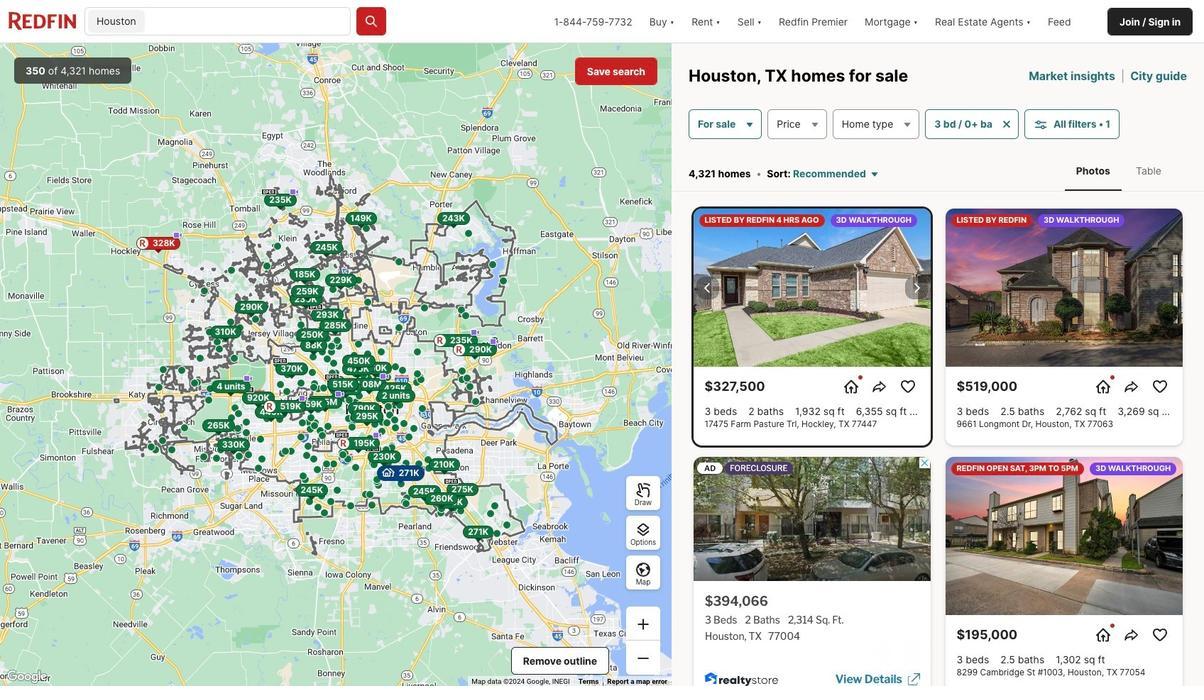 Task type: vqa. For each thing, say whether or not it's contained in the screenshot.
2nd Schedule a tour image
yes



Task type: describe. For each thing, give the bounding box(es) containing it.
add home to favorites checkbox for schedule a tour image to the right
[[1149, 624, 1171, 647]]

schedule a tour image
[[1095, 378, 1112, 395]]

previous image
[[699, 279, 716, 297]]

0 vertical spatial schedule a tour image
[[843, 378, 860, 395]]

submit search image
[[364, 14, 378, 28]]

1 horizontal spatial schedule a tour image
[[1095, 627, 1112, 644]]

toggle search results table view tab
[[1125, 153, 1173, 188]]



Task type: locate. For each thing, give the bounding box(es) containing it.
0 vertical spatial share home image
[[1123, 378, 1140, 395]]

Add home to favorites checkbox
[[1149, 376, 1171, 398], [1149, 624, 1171, 647]]

add home to favorites image inside checkbox
[[899, 378, 916, 395]]

0 horizontal spatial schedule a tour image
[[843, 378, 860, 395]]

add home to favorites image
[[899, 378, 916, 395], [1151, 378, 1168, 395], [1151, 627, 1168, 644]]

1 add home to favorites checkbox from the top
[[1149, 376, 1171, 398]]

0 vertical spatial add home to favorites checkbox
[[1149, 376, 1171, 398]]

Add home to favorites checkbox
[[897, 376, 919, 398]]

add home to favorites checkbox for schedule a tour icon
[[1149, 376, 1171, 398]]

toggle search results photos view tab
[[1065, 153, 1122, 188]]

None search field
[[148, 8, 350, 36]]

map region
[[0, 43, 672, 687]]

1 vertical spatial share home image
[[1123, 627, 1140, 644]]

share home image
[[1123, 378, 1140, 395], [1123, 627, 1140, 644]]

1 share home image from the top
[[1123, 378, 1140, 395]]

advertisement image
[[686, 452, 938, 687]]

schedule a tour image
[[843, 378, 860, 395], [1095, 627, 1112, 644]]

share home image for schedule a tour icon's add home to favorites option
[[1123, 378, 1140, 395]]

google image
[[4, 668, 50, 687]]

share home image for add home to favorites option corresponding to schedule a tour image to the right
[[1123, 627, 1140, 644]]

tab list
[[1051, 150, 1187, 191]]

1 vertical spatial add home to favorites checkbox
[[1149, 624, 1171, 647]]

share home image
[[871, 378, 888, 395]]

2 share home image from the top
[[1123, 627, 1140, 644]]

2 add home to favorites checkbox from the top
[[1149, 624, 1171, 647]]

ad element
[[693, 457, 931, 687]]

1 vertical spatial schedule a tour image
[[1095, 627, 1112, 644]]

next image
[[908, 279, 925, 297]]



